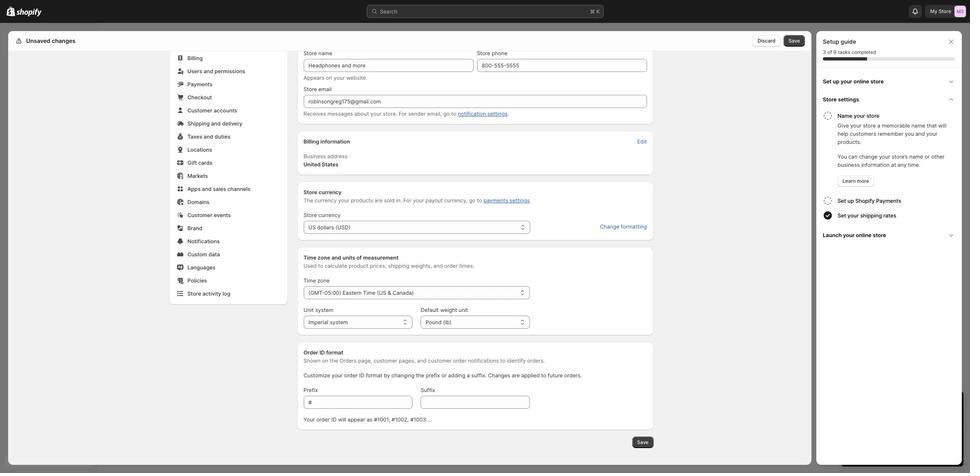 Task type: describe. For each thing, give the bounding box(es) containing it.
name for give your store a memorable name that will help customers remember you and your products.
[[912, 122, 926, 129]]

languages
[[188, 264, 215, 271]]

and right "apps"
[[202, 186, 212, 192]]

the
[[304, 197, 313, 204]]

0 vertical spatial online
[[854, 78, 870, 85]]

zone for time zone and units of measurement used to calculate product prices, shipping weights, and order times.
[[318, 254, 330, 261]]

customer for customer events
[[188, 212, 212, 218]]

0 vertical spatial on
[[326, 74, 332, 81]]

measurement
[[363, 254, 399, 261]]

setup guide
[[823, 38, 857, 45]]

customize
[[304, 372, 330, 379]]

taxes and duties
[[188, 133, 231, 140]]

to inside the time zone and units of measurement used to calculate product prices, shipping weights, and order times.
[[318, 263, 323, 269]]

your down orders
[[332, 372, 343, 379]]

name
[[838, 112, 853, 119]]

shipping inside the time zone and units of measurement used to calculate product prices, shipping weights, and order times.
[[388, 263, 410, 269]]

. inside store currency the currency your products are sold in. for your payout currency, go to payments settings .
[[530, 197, 531, 204]]

0 horizontal spatial save
[[637, 439, 649, 445]]

your left website.
[[334, 74, 345, 81]]

accounts
[[214, 107, 237, 114]]

you
[[905, 130, 914, 137]]

your left the products
[[338, 197, 349, 204]]

memorable
[[882, 122, 910, 129]]

&
[[388, 290, 391, 296]]

and right weights,
[[434, 263, 443, 269]]

notifications
[[188, 238, 220, 245]]

appear
[[348, 416, 365, 423]]

1 horizontal spatial save button
[[784, 35, 805, 47]]

k
[[597, 8, 600, 15]]

and down customer accounts
[[211, 120, 221, 127]]

us
[[309, 224, 316, 231]]

taxes and duties link
[[174, 131, 282, 142]]

set for set up your online store
[[823, 78, 832, 85]]

pages,
[[399, 357, 416, 364]]

your
[[304, 416, 315, 423]]

time for time zone and units of measurement used to calculate product prices, shipping weights, and order times.
[[304, 254, 316, 261]]

your inside button
[[854, 112, 866, 119]]

change
[[859, 153, 878, 160]]

any
[[898, 162, 907, 168]]

canada)
[[393, 290, 414, 296]]

for inside store currency the currency your products are sold in. for your payout currency, go to payments settings .
[[404, 197, 412, 204]]

id inside order id format shown on the orders page, customer pages, and customer order notifications to identify orders.
[[320, 349, 325, 356]]

completed
[[852, 49, 877, 55]]

zone for time zone
[[318, 277, 330, 284]]

custom data
[[188, 251, 220, 258]]

store right my
[[939, 8, 952, 14]]

set your shipping rates button
[[838, 208, 959, 223]]

domains
[[188, 199, 210, 205]]

gift cards link
[[174, 157, 282, 168]]

store phone
[[477, 50, 508, 56]]

by
[[384, 372, 390, 379]]

change formatting button
[[595, 221, 652, 232]]

a inside give your store a memorable name that will help customers remember you and your products.
[[878, 122, 881, 129]]

settings dialog
[[8, 0, 812, 465]]

future
[[548, 372, 563, 379]]

2 vertical spatial time
[[363, 290, 376, 296]]

settings inside button
[[838, 96, 859, 103]]

weight
[[440, 307, 457, 313]]

billing for billing information
[[304, 138, 319, 145]]

checkout link
[[174, 92, 282, 103]]

website.
[[346, 74, 368, 81]]

format inside order id format shown on the orders page, customer pages, and customer order notifications to identify orders.
[[326, 349, 343, 356]]

prices,
[[370, 263, 387, 269]]

1 vertical spatial online
[[856, 232, 872, 238]]

and right the taxes
[[204, 133, 213, 140]]

notifications
[[468, 357, 499, 364]]

gift
[[188, 160, 197, 166]]

store for store activity log
[[188, 290, 201, 297]]

#1002,
[[392, 416, 409, 423]]

data
[[209, 251, 220, 258]]

and up calculate
[[332, 254, 341, 261]]

your down the that
[[927, 130, 938, 137]]

changes
[[52, 37, 76, 44]]

imperial
[[309, 319, 328, 326]]

edit
[[638, 138, 647, 145]]

custom data link
[[174, 249, 282, 260]]

at
[[892, 162, 897, 168]]

search
[[380, 8, 398, 15]]

payments inside button
[[877, 198, 902, 204]]

up for shopify
[[848, 198, 854, 204]]

(gmt-
[[309, 290, 325, 296]]

system for imperial system
[[330, 319, 348, 326]]

to inside store currency the currency your products are sold in. for your payout currency, go to payments settings .
[[477, 197, 482, 204]]

edit button
[[633, 136, 652, 147]]

locations
[[188, 146, 212, 153]]

go inside store currency the currency your products are sold in. for your payout currency, go to payments settings .
[[469, 197, 476, 204]]

name your store element
[[822, 121, 959, 187]]

2 vertical spatial id
[[331, 416, 337, 423]]

policies link
[[174, 275, 282, 286]]

store for store currency the currency your products are sold in. for your payout currency, go to payments settings .
[[304, 189, 317, 195]]

order id format shown on the orders page, customer pages, and customer order notifications to identify orders.
[[304, 349, 545, 364]]

set up shopify payments button
[[838, 193, 959, 208]]

events
[[214, 212, 231, 218]]

store for store email
[[304, 86, 317, 92]]

system for unit system
[[315, 307, 334, 313]]

time zone
[[304, 277, 330, 284]]

locations link
[[174, 144, 282, 155]]

1 horizontal spatial format
[[366, 372, 382, 379]]

calculate
[[325, 263, 347, 269]]

...
[[428, 416, 432, 423]]

on inside order id format shown on the orders page, customer pages, and customer order notifications to identify orders.
[[322, 357, 328, 364]]

suffix
[[421, 387, 435, 393]]

and right users
[[204, 68, 213, 74]]

orders. inside order id format shown on the orders page, customer pages, and customer order notifications to identify orders.
[[528, 357, 545, 364]]

#1001,
[[374, 416, 390, 423]]

1 vertical spatial save button
[[633, 437, 654, 448]]

are inside store currency the currency your products are sold in. for your payout currency, go to payments settings .
[[375, 197, 383, 204]]

notifications link
[[174, 236, 282, 247]]

formatting
[[621, 223, 647, 230]]

store for store phone
[[477, 50, 491, 56]]

changes
[[488, 372, 511, 379]]

store email
[[304, 86, 332, 92]]

name inside settings dialog
[[319, 50, 332, 56]]

shown
[[304, 357, 321, 364]]

more
[[857, 178, 869, 184]]

notification settings link
[[458, 110, 508, 117]]

payments
[[484, 197, 508, 204]]

0 vertical spatial save
[[789, 38, 800, 44]]

notification
[[458, 110, 486, 117]]

to inside order id format shown on the orders page, customer pages, and customer order notifications to identify orders.
[[501, 357, 506, 364]]

store's
[[892, 153, 908, 160]]

business
[[838, 162, 860, 168]]

your inside you can change your store's name or other business information at any time.
[[880, 153, 891, 160]]

Prefix text field
[[304, 396, 413, 409]]

(usd)
[[336, 224, 351, 231]]

order inside order id format shown on the orders page, customer pages, and customer order notifications to identify orders.
[[453, 357, 467, 364]]

domains link
[[174, 196, 282, 208]]

of inside 'setup guide' dialog
[[828, 49, 832, 55]]

email,
[[427, 110, 442, 117]]

or inside settings dialog
[[442, 372, 447, 379]]

learn
[[843, 178, 856, 184]]

payments settings link
[[484, 197, 530, 204]]

cards
[[198, 160, 213, 166]]

#1003
[[410, 416, 426, 423]]

unit
[[459, 307, 468, 313]]

0 horizontal spatial .
[[508, 110, 509, 117]]

markets link
[[174, 170, 282, 182]]

duties
[[215, 133, 231, 140]]

orders
[[340, 357, 357, 364]]

sold
[[384, 197, 395, 204]]

taxes
[[188, 133, 202, 140]]

receives
[[304, 110, 326, 117]]

markets
[[188, 173, 208, 179]]

your down the shopify
[[848, 212, 859, 219]]

store settings
[[823, 96, 859, 103]]

remember
[[878, 130, 904, 137]]

1 horizontal spatial shopify image
[[16, 8, 42, 17]]



Task type: locate. For each thing, give the bounding box(es) containing it.
times.
[[459, 263, 475, 269]]

system up imperial system
[[315, 307, 334, 313]]

name your store
[[838, 112, 880, 119]]

2 horizontal spatial settings
[[838, 96, 859, 103]]

languages link
[[174, 262, 282, 273]]

sender
[[408, 110, 426, 117]]

store up the
[[304, 189, 317, 195]]

1 vertical spatial currency
[[315, 197, 337, 204]]

2 vertical spatial currency
[[319, 212, 341, 218]]

and inside order id format shown on the orders page, customer pages, and customer order notifications to identify orders.
[[417, 357, 427, 364]]

3 days left in your trial element
[[841, 413, 964, 467]]

0 horizontal spatial payments
[[188, 81, 213, 88]]

set for set your shipping rates
[[838, 212, 847, 219]]

0 vertical spatial are
[[375, 197, 383, 204]]

business address united states
[[304, 153, 348, 168]]

your left the store.
[[371, 110, 382, 117]]

customer for customer accounts
[[188, 107, 212, 114]]

shipping down 'set up shopify payments'
[[861, 212, 882, 219]]

0 vertical spatial of
[[828, 49, 832, 55]]

0 horizontal spatial billing
[[188, 55, 203, 61]]

united
[[304, 161, 321, 168]]

1 vertical spatial zone
[[318, 277, 330, 284]]

order up adding
[[453, 357, 467, 364]]

0 vertical spatial name
[[319, 50, 332, 56]]

my store
[[931, 8, 952, 14]]

1 horizontal spatial save
[[789, 38, 800, 44]]

1 vertical spatial time
[[304, 277, 316, 284]]

to
[[451, 110, 457, 117], [477, 197, 482, 204], [318, 263, 323, 269], [501, 357, 506, 364], [541, 372, 547, 379]]

1 vertical spatial format
[[366, 372, 382, 379]]

the left orders
[[330, 357, 338, 364]]

9
[[834, 49, 837, 55]]

up left the shopify
[[848, 198, 854, 204]]

will right the that
[[939, 122, 947, 129]]

to left "identify" at the bottom of page
[[501, 357, 506, 364]]

1 horizontal spatial id
[[331, 416, 337, 423]]

Store phone text field
[[477, 59, 647, 72]]

1 vertical spatial information
[[862, 162, 890, 168]]

and
[[204, 68, 213, 74], [211, 120, 221, 127], [916, 130, 925, 137], [204, 133, 213, 140], [202, 186, 212, 192], [332, 254, 341, 261], [434, 263, 443, 269], [417, 357, 427, 364]]

2 vertical spatial settings
[[510, 197, 530, 204]]

pound
[[426, 319, 442, 326]]

1 vertical spatial system
[[330, 319, 348, 326]]

your down name your store
[[851, 122, 862, 129]]

order right the your
[[317, 416, 330, 423]]

messages
[[328, 110, 353, 117]]

orders. right future on the right bottom
[[565, 372, 582, 379]]

1 horizontal spatial customer
[[428, 357, 452, 364]]

on right shown
[[322, 357, 328, 364]]

1 vertical spatial go
[[469, 197, 476, 204]]

and right pages,
[[417, 357, 427, 364]]

you can change your store's name or other business information at any time.
[[838, 153, 945, 168]]

customer down 'domains' at the left top of the page
[[188, 212, 212, 218]]

store currency
[[304, 212, 341, 218]]

1 vertical spatial billing
[[304, 138, 319, 145]]

name
[[319, 50, 332, 56], [912, 122, 926, 129], [910, 153, 924, 160]]

store inside give your store a memorable name that will help customers remember you and your products.
[[863, 122, 876, 129]]

time left (us
[[363, 290, 376, 296]]

0 vertical spatial id
[[320, 349, 325, 356]]

prefix
[[304, 387, 318, 393]]

0 vertical spatial for
[[399, 110, 407, 117]]

store for store settings
[[823, 96, 837, 103]]

billing
[[188, 55, 203, 61], [304, 138, 319, 145]]

1 vertical spatial set
[[838, 198, 847, 204]]

store settings button
[[820, 90, 959, 108]]

(lb)
[[443, 319, 452, 326]]

store up appears
[[304, 50, 317, 56]]

will inside settings dialog
[[338, 416, 346, 423]]

name inside you can change your store's name or other business information at any time.
[[910, 153, 924, 160]]

1 vertical spatial customer
[[188, 212, 212, 218]]

customer events
[[188, 212, 231, 218]]

phone
[[492, 50, 508, 56]]

name up appears on your website.
[[319, 50, 332, 56]]

store down appears
[[304, 86, 317, 92]]

information up address
[[321, 138, 350, 145]]

time.
[[908, 162, 921, 168]]

0 horizontal spatial shipping
[[388, 263, 410, 269]]

store up us
[[304, 212, 317, 218]]

payments up rates
[[877, 198, 902, 204]]

1 horizontal spatial go
[[469, 197, 476, 204]]

your left payout
[[413, 197, 424, 204]]

zone up calculate
[[318, 254, 330, 261]]

on up the email
[[326, 74, 332, 81]]

that
[[927, 122, 937, 129]]

order inside the time zone and units of measurement used to calculate product prices, shipping weights, and order times.
[[445, 263, 458, 269]]

.
[[508, 110, 509, 117], [530, 197, 531, 204]]

0 horizontal spatial shopify image
[[7, 6, 15, 16]]

1 vertical spatial up
[[848, 198, 854, 204]]

product
[[349, 263, 368, 269]]

1 vertical spatial for
[[404, 197, 412, 204]]

0 vertical spatial billing
[[188, 55, 203, 61]]

1 vertical spatial name
[[912, 122, 926, 129]]

are left sold
[[375, 197, 383, 204]]

id left appear on the left
[[331, 416, 337, 423]]

name up time.
[[910, 153, 924, 160]]

set for set up shopify payments
[[838, 198, 847, 204]]

your
[[334, 74, 345, 81], [841, 78, 853, 85], [371, 110, 382, 117], [854, 112, 866, 119], [851, 122, 862, 129], [927, 130, 938, 137], [880, 153, 891, 160], [338, 197, 349, 204], [413, 197, 424, 204], [848, 212, 859, 219], [843, 232, 855, 238], [332, 372, 343, 379]]

3 of 9 tasks completed
[[823, 49, 877, 55]]

information inside you can change your store's name or other business information at any time.
[[862, 162, 890, 168]]

1 vertical spatial orders.
[[565, 372, 582, 379]]

up up store settings
[[833, 78, 840, 85]]

time zone and units of measurement used to calculate product prices, shipping weights, and order times.
[[304, 254, 475, 269]]

users and permissions link
[[174, 65, 282, 77]]

can
[[849, 153, 858, 160]]

format up orders
[[326, 349, 343, 356]]

currency for store currency the currency your products are sold in. for your payout currency, go to payments settings .
[[319, 189, 342, 195]]

1 customer from the top
[[188, 107, 212, 114]]

my store image
[[955, 6, 966, 17]]

zone inside the time zone and units of measurement used to calculate product prices, shipping weights, and order times.
[[318, 254, 330, 261]]

change formatting
[[600, 223, 647, 230]]

set right mark set up shopify payments as done icon
[[838, 198, 847, 204]]

0 vertical spatial .
[[508, 110, 509, 117]]

suffix.
[[472, 372, 487, 379]]

to right used
[[318, 263, 323, 269]]

your left store's
[[880, 153, 891, 160]]

0 horizontal spatial are
[[375, 197, 383, 204]]

2 vertical spatial name
[[910, 153, 924, 160]]

apps and sales channels
[[188, 186, 250, 192]]

imperial system
[[309, 319, 348, 326]]

customer down checkout
[[188, 107, 212, 114]]

0 vertical spatial orders.
[[528, 357, 545, 364]]

format left by on the left
[[366, 372, 382, 379]]

unsaved
[[26, 37, 50, 44]]

billing for billing
[[188, 55, 203, 61]]

0 horizontal spatial will
[[338, 416, 346, 423]]

store inside button
[[823, 96, 837, 103]]

activity
[[203, 290, 221, 297]]

time up (gmt-
[[304, 277, 316, 284]]

name inside give your store a memorable name that will help customers remember you and your products.
[[912, 122, 926, 129]]

other
[[932, 153, 945, 160]]

0 horizontal spatial go
[[444, 110, 450, 117]]

set up "launch" at the right of page
[[838, 212, 847, 219]]

0 horizontal spatial save button
[[633, 437, 654, 448]]

0 vertical spatial up
[[833, 78, 840, 85]]

your up store settings
[[841, 78, 853, 85]]

2 vertical spatial set
[[838, 212, 847, 219]]

settings inside store currency the currency your products are sold in. for your payout currency, go to payments settings .
[[510, 197, 530, 204]]

1 horizontal spatial up
[[848, 198, 854, 204]]

1 horizontal spatial are
[[512, 372, 520, 379]]

adding
[[448, 372, 466, 379]]

order
[[304, 349, 318, 356]]

setup
[[823, 38, 840, 45]]

order down orders
[[344, 372, 358, 379]]

for right in.
[[404, 197, 412, 204]]

1 horizontal spatial a
[[878, 122, 881, 129]]

. right payments
[[530, 197, 531, 204]]

1 vertical spatial payments
[[877, 198, 902, 204]]

store inside store currency the currency your products are sold in. for your payout currency, go to payments settings .
[[304, 189, 317, 195]]

identify
[[507, 357, 526, 364]]

mark name your store as done image
[[823, 111, 833, 121]]

guide
[[841, 38, 857, 45]]

store down policies
[[188, 290, 201, 297]]

1 vertical spatial or
[[442, 372, 447, 379]]

or inside you can change your store's name or other business information at any time.
[[925, 153, 930, 160]]

customer up customize your order id format by changing the prefix or adding a suffix. changes are applied to future orders.
[[428, 357, 452, 364]]

1 vertical spatial will
[[338, 416, 346, 423]]

tasks
[[838, 49, 851, 55]]

1 horizontal spatial shipping
[[861, 212, 882, 219]]

1 vertical spatial save
[[637, 439, 649, 445]]

0 vertical spatial zone
[[318, 254, 330, 261]]

to left future on the right bottom
[[541, 372, 547, 379]]

2 customer from the left
[[428, 357, 452, 364]]

id right order
[[320, 349, 325, 356]]

products.
[[838, 139, 862, 145]]

mark set up shopify payments as done image
[[823, 196, 833, 206]]

dollars
[[317, 224, 334, 231]]

about
[[355, 110, 369, 117]]

the inside order id format shown on the orders page, customer pages, and customer order notifications to identify orders.
[[330, 357, 338, 364]]

set up store settings
[[823, 78, 832, 85]]

and inside give your store a memorable name that will help customers remember you and your products.
[[916, 130, 925, 137]]

launch your online store button
[[820, 226, 959, 244]]

1 horizontal spatial will
[[939, 122, 947, 129]]

1 horizontal spatial or
[[925, 153, 930, 160]]

0 horizontal spatial id
[[320, 349, 325, 356]]

0 horizontal spatial a
[[467, 372, 470, 379]]

0 vertical spatial payments
[[188, 81, 213, 88]]

your right name
[[854, 112, 866, 119]]

0 horizontal spatial or
[[442, 372, 447, 379]]

or right prefix
[[442, 372, 447, 379]]

2 customer from the top
[[188, 212, 212, 218]]

name up the you
[[912, 122, 926, 129]]

states
[[322, 161, 339, 168]]

time inside the time zone and units of measurement used to calculate product prices, shipping weights, and order times.
[[304, 254, 316, 261]]

customer
[[374, 357, 397, 364], [428, 357, 452, 364]]

launch
[[823, 232, 842, 238]]

set up shopify payments
[[838, 198, 902, 204]]

0 horizontal spatial customer
[[374, 357, 397, 364]]

or left other
[[925, 153, 930, 160]]

currency for store currency
[[319, 212, 341, 218]]

0 vertical spatial or
[[925, 153, 930, 160]]

1 horizontal spatial billing
[[304, 138, 319, 145]]

payments inside settings dialog
[[188, 81, 213, 88]]

1 horizontal spatial payments
[[877, 198, 902, 204]]

are left "applied"
[[512, 372, 520, 379]]

users
[[188, 68, 202, 74]]

id down page,
[[359, 372, 364, 379]]

1 vertical spatial settings
[[488, 110, 508, 117]]

to left payments
[[477, 197, 482, 204]]

customers
[[850, 130, 877, 137]]

will inside give your store a memorable name that will help customers remember you and your products.
[[939, 122, 947, 129]]

and right the you
[[916, 130, 925, 137]]

0 vertical spatial information
[[321, 138, 350, 145]]

rates
[[884, 212, 897, 219]]

system right "imperial"
[[330, 319, 348, 326]]

0 vertical spatial the
[[330, 357, 338, 364]]

information down change
[[862, 162, 890, 168]]

go right currency,
[[469, 197, 476, 204]]

0 vertical spatial save button
[[784, 35, 805, 47]]

settings down store email text box
[[488, 110, 508, 117]]

a
[[878, 122, 881, 129], [467, 372, 470, 379]]

0 vertical spatial a
[[878, 122, 881, 129]]

online up store settings
[[854, 78, 870, 85]]

store
[[871, 78, 884, 85], [867, 112, 880, 119], [863, 122, 876, 129], [873, 232, 887, 238]]

name for you can change your store's name or other business information at any time.
[[910, 153, 924, 160]]

sales
[[213, 186, 226, 192]]

0 vertical spatial time
[[304, 254, 316, 261]]

shipping and delivery
[[188, 120, 242, 127]]

Store email text field
[[304, 95, 647, 108]]

store up mark name your store as done icon
[[823, 96, 837, 103]]

information inside settings dialog
[[321, 138, 350, 145]]

0 vertical spatial settings
[[838, 96, 859, 103]]

0 vertical spatial customer
[[188, 107, 212, 114]]

your right "launch" at the right of page
[[843, 232, 855, 238]]

1 vertical spatial the
[[416, 372, 424, 379]]

billing up users
[[188, 55, 203, 61]]

for right the store.
[[399, 110, 407, 117]]

shopify image
[[7, 6, 15, 16], [16, 8, 42, 17]]

0 horizontal spatial of
[[357, 254, 362, 261]]

unsaved changes
[[26, 37, 76, 44]]

zone up (gmt-
[[318, 277, 330, 284]]

payments up checkout
[[188, 81, 213, 88]]

1 horizontal spatial the
[[416, 372, 424, 379]]

0 vertical spatial will
[[939, 122, 947, 129]]

you
[[838, 153, 847, 160]]

1 customer from the left
[[374, 357, 397, 364]]

1 horizontal spatial information
[[862, 162, 890, 168]]

brand
[[188, 225, 203, 231]]

default weight unit
[[421, 307, 468, 313]]

a left suffix.
[[467, 372, 470, 379]]

2 horizontal spatial id
[[359, 372, 364, 379]]

store for store name
[[304, 50, 317, 56]]

Store name text field
[[304, 59, 474, 72]]

1 horizontal spatial orders.
[[565, 372, 582, 379]]

payments
[[188, 81, 213, 88], [877, 198, 902, 204]]

store activity log
[[188, 290, 230, 297]]

0 vertical spatial go
[[444, 110, 450, 117]]

setup guide dialog
[[817, 31, 962, 465]]

will left appear on the left
[[338, 416, 346, 423]]

0 vertical spatial system
[[315, 307, 334, 313]]

settings right payments
[[510, 197, 530, 204]]

0 vertical spatial set
[[823, 78, 832, 85]]

0 horizontal spatial orders.
[[528, 357, 545, 364]]

1 vertical spatial .
[[530, 197, 531, 204]]

1 vertical spatial id
[[359, 372, 364, 379]]

store left phone
[[477, 50, 491, 56]]

store inside button
[[867, 112, 880, 119]]

users and permissions
[[188, 68, 245, 74]]

currency
[[319, 189, 342, 195], [315, 197, 337, 204], [319, 212, 341, 218]]

online down set your shipping rates at the right of the page
[[856, 232, 872, 238]]

of up the product
[[357, 254, 362, 261]]

order
[[445, 263, 458, 269], [453, 357, 467, 364], [344, 372, 358, 379], [317, 416, 330, 423]]

as
[[367, 416, 373, 423]]

Suffix text field
[[421, 396, 530, 409]]

time up used
[[304, 254, 316, 261]]

a up remember
[[878, 122, 881, 129]]

settings
[[25, 37, 48, 44]]

give
[[838, 122, 849, 129]]

0 horizontal spatial up
[[833, 78, 840, 85]]

0 horizontal spatial settings
[[488, 110, 508, 117]]

time for time zone
[[304, 277, 316, 284]]

⌘ k
[[590, 8, 600, 15]]

time
[[304, 254, 316, 261], [304, 277, 316, 284], [363, 290, 376, 296]]

shipping inside button
[[861, 212, 882, 219]]

settings up name
[[838, 96, 859, 103]]

the left prefix
[[416, 372, 424, 379]]

order left times.
[[445, 263, 458, 269]]

store for store currency
[[304, 212, 317, 218]]

1 horizontal spatial settings
[[510, 197, 530, 204]]

orders. up "applied"
[[528, 357, 545, 364]]

a inside settings dialog
[[467, 372, 470, 379]]

applied
[[522, 372, 540, 379]]

up for your
[[833, 78, 840, 85]]

1 vertical spatial of
[[357, 254, 362, 261]]

customer up by on the left
[[374, 357, 397, 364]]

0 vertical spatial shipping
[[861, 212, 882, 219]]

go right email,
[[444, 110, 450, 117]]

. down store email text box
[[508, 110, 509, 117]]

shipping down measurement
[[388, 263, 410, 269]]

billing up business at the top left
[[304, 138, 319, 145]]

go
[[444, 110, 450, 117], [469, 197, 476, 204]]

1 vertical spatial a
[[467, 372, 470, 379]]

1 horizontal spatial of
[[828, 49, 832, 55]]

customer
[[188, 107, 212, 114], [188, 212, 212, 218]]

pound (lb)
[[426, 319, 452, 326]]

of inside the time zone and units of measurement used to calculate product prices, shipping weights, and order times.
[[357, 254, 362, 261]]

1 vertical spatial shipping
[[388, 263, 410, 269]]

of left 9
[[828, 49, 832, 55]]

to left notification
[[451, 110, 457, 117]]

store.
[[383, 110, 397, 117]]



Task type: vqa. For each thing, say whether or not it's contained in the screenshot.
the top Go
yes



